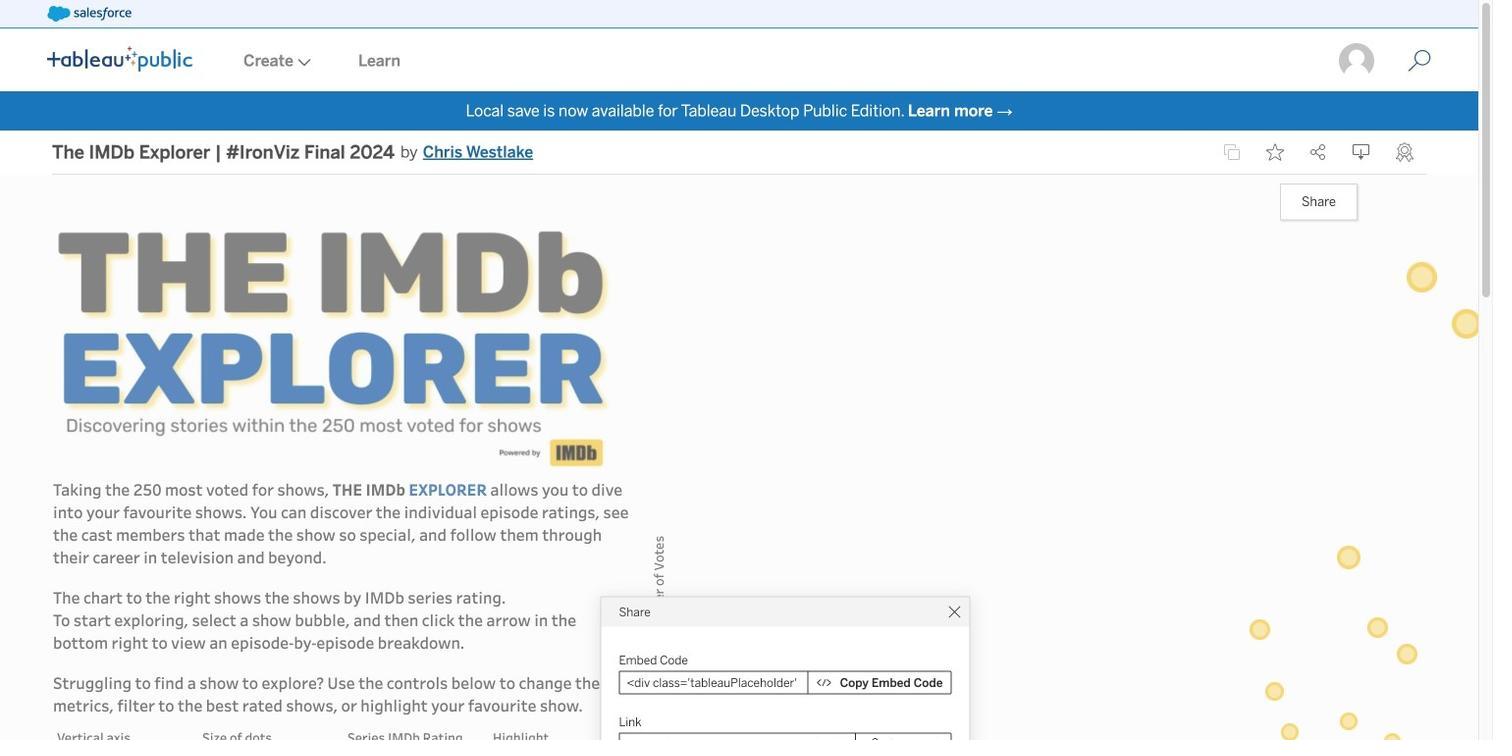 Task type: vqa. For each thing, say whether or not it's contained in the screenshot.
THE TERRY.TURTLE image in the right top of the page
yes



Task type: describe. For each thing, give the bounding box(es) containing it.
salesforce logo image
[[47, 6, 131, 22]]

disabled by author image
[[1224, 143, 1241, 161]]



Task type: locate. For each thing, give the bounding box(es) containing it.
go to search image
[[1385, 49, 1455, 73]]

nominate for viz of the day image
[[1397, 142, 1414, 162]]

favorite button image
[[1267, 143, 1285, 161]]

logo image
[[47, 46, 192, 72]]

create image
[[294, 58, 311, 66]]

terry.turtle image
[[1338, 41, 1377, 81]]



